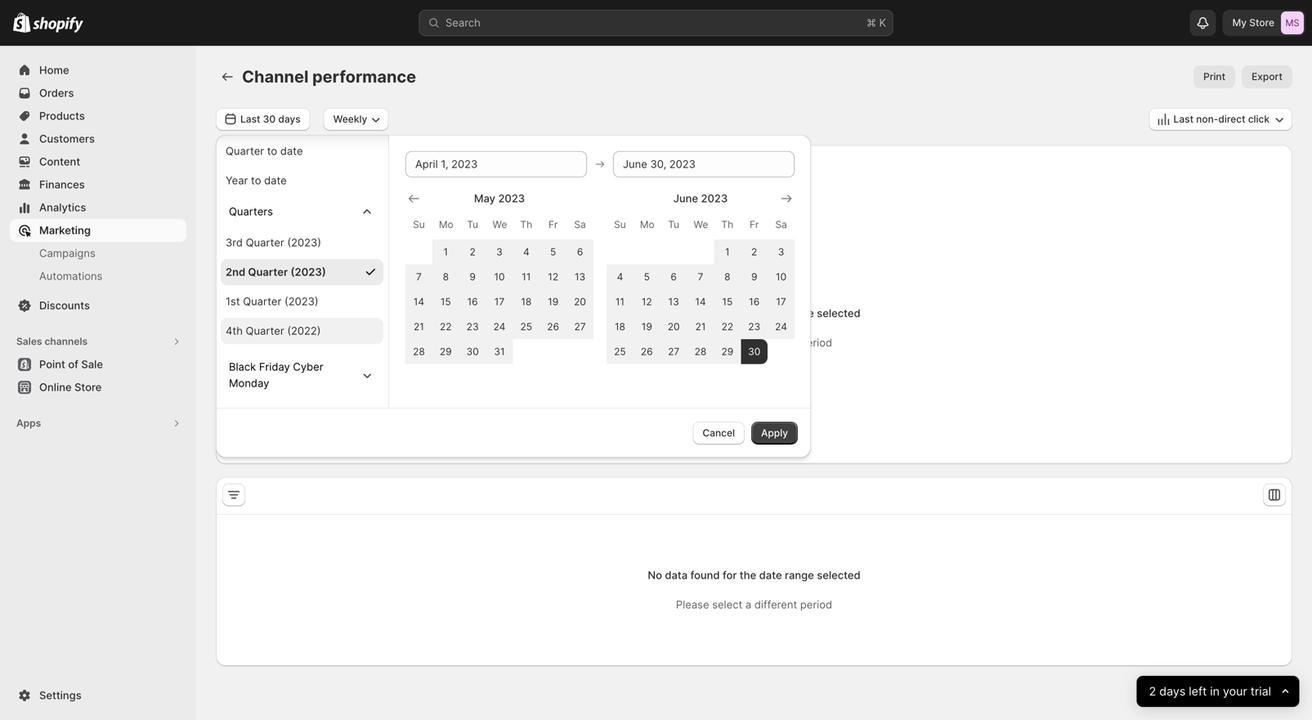 Task type: describe. For each thing, give the bounding box(es) containing it.
2 7 from the left
[[698, 271, 703, 283]]

k
[[879, 16, 886, 29]]

2 for from the top
[[723, 569, 737, 582]]

1 horizontal spatial 12 button
[[633, 289, 660, 314]]

0 vertical spatial 27
[[574, 321, 586, 333]]

1 different from the top
[[754, 336, 797, 349]]

1 8 from the left
[[443, 271, 449, 283]]

channel performance
[[242, 67, 416, 87]]

analytics
[[39, 201, 86, 214]]

quarter for 1st
[[243, 295, 281, 308]]

sales channels
[[16, 336, 88, 347]]

quarter for 3rd
[[246, 236, 284, 249]]

1 horizontal spatial 19 button
[[633, 314, 660, 339]]

1 period from the top
[[800, 336, 832, 349]]

1st quarter (2023) button
[[221, 289, 383, 315]]

1 horizontal spatial 20
[[668, 321, 680, 333]]

black friday cyber monday
[[229, 361, 323, 390]]

21 for 2nd 21 button from the right
[[414, 321, 424, 333]]

black
[[229, 361, 256, 373]]

of
[[68, 358, 78, 371]]

0 horizontal spatial 25
[[520, 321, 532, 333]]

1 28 button from the left
[[405, 339, 432, 364]]

2nd
[[226, 266, 245, 278]]

2 horizontal spatial 30
[[748, 346, 760, 358]]

1 horizontal spatial 27
[[668, 346, 679, 358]]

trial
[[1250, 685, 1271, 699]]

1 14 button from the left
[[405, 289, 432, 314]]

last for last non-direct click
[[1174, 113, 1194, 125]]

2 3 from the left
[[778, 246, 784, 258]]

30 inside dropdown button
[[263, 113, 276, 125]]

0 vertical spatial 18
[[521, 296, 532, 308]]

1 vertical spatial days
[[1159, 685, 1185, 699]]

finances
[[39, 178, 85, 191]]

2 8 from the left
[[724, 271, 730, 283]]

may 2023
[[474, 192, 525, 205]]

4th
[[226, 325, 243, 337]]

0 horizontal spatial 20 button
[[567, 289, 593, 314]]

1 3 button from the left
[[486, 240, 513, 264]]

2 30 button from the left
[[741, 339, 768, 364]]

1 vertical spatial 13
[[668, 296, 679, 308]]

1 vertical spatial 26
[[641, 346, 653, 358]]

we for june
[[694, 219, 708, 231]]

1 please from the top
[[676, 336, 709, 349]]

online store link
[[10, 376, 186, 399]]

1 1 button from the left
[[432, 240, 459, 264]]

(2022)
[[287, 325, 321, 337]]

home link
[[10, 59, 186, 82]]

monday element for may
[[432, 210, 459, 240]]

1 for from the top
[[723, 307, 737, 320]]

1 horizontal spatial 4 button
[[607, 264, 633, 289]]

⌘
[[867, 16, 876, 29]]

2 17 button from the left
[[768, 289, 795, 314]]

2 2 button from the left
[[741, 240, 768, 264]]

1 24 button from the left
[[486, 314, 513, 339]]

1 16 button from the left
[[459, 289, 486, 314]]

apps
[[16, 417, 41, 429]]

fr for june 2023
[[750, 219, 759, 231]]

1 horizontal spatial 13 button
[[660, 289, 687, 314]]

2 14 button from the left
[[687, 289, 714, 314]]

1 vertical spatial 18
[[615, 321, 625, 333]]

12 for left 12 button
[[548, 271, 558, 283]]

1 22 from the left
[[440, 321, 452, 333]]

2 21 button from the left
[[687, 314, 714, 339]]

channel
[[242, 67, 309, 87]]

point of sale button
[[0, 353, 196, 376]]

products
[[39, 110, 85, 122]]

2 please from the top
[[676, 598, 709, 611]]

0 horizontal spatial 25 button
[[513, 314, 540, 339]]

0 horizontal spatial 11 button
[[513, 264, 540, 289]]

0 vertical spatial 6
[[577, 246, 583, 258]]

print button
[[1194, 65, 1235, 88]]

my
[[1232, 17, 1247, 29]]

mo for may
[[439, 219, 453, 231]]

1 2 button from the left
[[459, 240, 486, 264]]

cyber
[[293, 361, 323, 373]]

2 24 from the left
[[775, 321, 787, 333]]

marketing link
[[10, 219, 186, 242]]

weekly
[[333, 113, 367, 125]]

0 vertical spatial 26
[[547, 321, 559, 333]]

tuesday element for may 2023
[[459, 210, 486, 240]]

1 1 from the left
[[443, 246, 448, 258]]

point of sale link
[[10, 353, 186, 376]]

2 23 from the left
[[748, 321, 760, 333]]

point
[[39, 358, 65, 371]]

1 15 button from the left
[[432, 289, 459, 314]]

marketing
[[39, 224, 91, 237]]

saturday element for may 2023
[[567, 210, 593, 240]]

wednesday element for june
[[687, 210, 714, 240]]

export button
[[1242, 65, 1292, 88]]

year to date button
[[221, 168, 383, 194]]

YYYY-MM-DD text field
[[405, 151, 587, 177]]

orders link
[[10, 82, 186, 105]]

1 a from the top
[[745, 336, 751, 349]]

analytics link
[[10, 196, 186, 219]]

2 no data found for the date range selected from the top
[[648, 569, 860, 582]]

wednesday element for may
[[486, 210, 513, 240]]

2 1 button from the left
[[714, 240, 741, 264]]

1 8 button from the left
[[432, 264, 459, 289]]

1 horizontal spatial 25 button
[[607, 339, 633, 364]]

0 vertical spatial days
[[278, 113, 301, 125]]

last non-direct click button
[[1149, 108, 1292, 131]]

last 30 days button
[[216, 108, 310, 131]]

quarter to date button
[[221, 138, 383, 164]]

0 horizontal spatial shopify image
[[13, 13, 30, 32]]

thursday element for june 2023
[[714, 210, 741, 240]]

1 select from the top
[[712, 336, 742, 349]]

2nd quarter (2023) button
[[221, 259, 383, 285]]

1 no data found for the date range selected from the top
[[648, 307, 860, 320]]

0 horizontal spatial 4 button
[[513, 240, 540, 264]]

in
[[1210, 685, 1219, 699]]

saturday element for june 2023
[[768, 210, 795, 240]]

quarters
[[229, 205, 273, 218]]

1 horizontal spatial 26 button
[[633, 339, 660, 364]]

11 for the leftmost the 11 button
[[522, 271, 531, 283]]

cancel button
[[693, 422, 745, 445]]

2 days left in your trial
[[1149, 685, 1271, 699]]

to for year
[[251, 174, 261, 187]]

discounts link
[[10, 294, 186, 317]]

1 30 button from the left
[[459, 339, 486, 364]]

2 a from the top
[[745, 598, 751, 611]]

1 vertical spatial 19
[[642, 321, 652, 333]]

fr for may 2023
[[548, 219, 558, 231]]

2023 for june 2023
[[701, 192, 728, 205]]

1 horizontal spatial 6
[[671, 271, 677, 283]]

may
[[474, 192, 495, 205]]

1st
[[226, 295, 240, 308]]

apply
[[761, 427, 788, 439]]

campaigns link
[[10, 242, 186, 265]]

home
[[39, 64, 69, 76]]

year to date
[[226, 174, 287, 187]]

3rd
[[226, 236, 243, 249]]

sales
[[16, 336, 42, 347]]

1 horizontal spatial 20 button
[[660, 314, 687, 339]]

quarter to date
[[226, 145, 303, 157]]

4th quarter (2022)
[[226, 325, 321, 337]]

2 period from the top
[[800, 598, 832, 611]]

products link
[[10, 105, 186, 128]]

5 for left 5 button
[[550, 246, 556, 258]]

online
[[39, 381, 72, 394]]

1 23 from the left
[[467, 321, 479, 333]]

0 horizontal spatial 13
[[575, 271, 585, 283]]

2 29 button from the left
[[714, 339, 741, 364]]

1 the from the top
[[740, 307, 756, 320]]

my store
[[1232, 17, 1274, 29]]

last 30 days
[[240, 113, 301, 125]]

2 found from the top
[[690, 569, 720, 582]]

point of sale
[[39, 358, 103, 371]]

1 found from the top
[[690, 307, 720, 320]]

3rd quarter (2023) button
[[221, 230, 383, 256]]

year
[[226, 174, 248, 187]]

2 15 button from the left
[[714, 289, 741, 314]]

content link
[[10, 150, 186, 173]]

1 21 button from the left
[[405, 314, 432, 339]]

performance
[[312, 67, 416, 87]]

1 3 from the left
[[496, 246, 503, 258]]

2 the from the top
[[740, 569, 756, 582]]

2023 for may 2023
[[498, 192, 525, 205]]

click
[[1248, 113, 1270, 125]]

2 22 from the left
[[721, 321, 733, 333]]

1 7 button from the left
[[405, 264, 432, 289]]

1 23 button from the left
[[459, 314, 486, 339]]

tu for june
[[668, 219, 679, 231]]

31 button
[[486, 339, 513, 364]]

su for june 2023
[[614, 219, 626, 231]]

1 no from the top
[[648, 307, 662, 320]]

0 horizontal spatial 20
[[574, 296, 586, 308]]

2 29 from the left
[[721, 346, 733, 358]]

black friday cyber monday button
[[222, 352, 382, 398]]

2 9 from the left
[[751, 271, 757, 283]]

2 22 button from the left
[[714, 314, 741, 339]]

1 horizontal spatial shopify image
[[33, 17, 84, 33]]

2 28 button from the left
[[687, 339, 714, 364]]

2 for first 2 button
[[470, 246, 476, 258]]

1 selected from the top
[[817, 307, 860, 320]]

sale
[[81, 358, 103, 371]]

to for quarter
[[267, 145, 277, 157]]

content
[[39, 155, 80, 168]]

online store
[[39, 381, 102, 394]]

2 data from the top
[[665, 569, 688, 582]]

0 vertical spatial 19
[[548, 296, 559, 308]]

⌘ k
[[867, 16, 886, 29]]

3rd quarter (2023)
[[226, 236, 321, 249]]

2 23 button from the left
[[741, 314, 768, 339]]

1 29 button from the left
[[432, 339, 459, 364]]

channels
[[45, 336, 88, 347]]

14 for 1st "14" button from the right
[[695, 296, 706, 308]]

2 10 button from the left
[[768, 264, 795, 289]]

direct
[[1218, 113, 1245, 125]]

last non-direct click
[[1174, 113, 1270, 125]]

th for june 2023
[[721, 219, 733, 231]]

1st quarter (2023)
[[226, 295, 318, 308]]

1 horizontal spatial 27 button
[[660, 339, 687, 364]]

june 2023
[[673, 192, 728, 205]]

1 horizontal spatial 11 button
[[607, 289, 633, 314]]



Task type: locate. For each thing, give the bounding box(es) containing it.
1 vertical spatial for
[[723, 569, 737, 582]]

tuesday element
[[459, 210, 486, 240], [660, 210, 687, 240]]

1 horizontal spatial 6 button
[[660, 264, 687, 289]]

2 24 button from the left
[[768, 314, 795, 339]]

2 21 from the left
[[695, 321, 706, 333]]

to inside the year to date button
[[251, 174, 261, 187]]

settings
[[39, 689, 81, 702]]

1 22 button from the left
[[432, 314, 459, 339]]

store for online store
[[74, 381, 102, 394]]

1 horizontal spatial monday element
[[633, 210, 660, 240]]

0 horizontal spatial 13 button
[[567, 264, 593, 289]]

1 button
[[432, 240, 459, 264], [714, 240, 741, 264]]

customers
[[39, 132, 95, 145]]

0 horizontal spatial monday element
[[432, 210, 459, 240]]

0 horizontal spatial we
[[493, 219, 507, 231]]

date
[[280, 145, 303, 157], [264, 174, 287, 187], [759, 307, 782, 320], [759, 569, 782, 582]]

thursday element
[[513, 210, 540, 240], [714, 210, 741, 240]]

thursday element down june 2023
[[714, 210, 741, 240]]

quarter right 3rd
[[246, 236, 284, 249]]

sa for may 2023
[[574, 219, 586, 231]]

2 we from the left
[[694, 219, 708, 231]]

1 grid from the left
[[405, 190, 593, 364]]

23 button
[[459, 314, 486, 339], [741, 314, 768, 339]]

1 horizontal spatial 26
[[641, 346, 653, 358]]

1 horizontal spatial 5 button
[[633, 264, 660, 289]]

0 horizontal spatial 2023
[[498, 192, 525, 205]]

15
[[440, 296, 451, 308], [722, 296, 733, 308]]

wednesday element down "may 2023"
[[486, 210, 513, 240]]

settings link
[[10, 684, 186, 707]]

different
[[754, 336, 797, 349], [754, 598, 797, 611]]

0 horizontal spatial sa
[[574, 219, 586, 231]]

store down sale
[[74, 381, 102, 394]]

1 vertical spatial 20
[[668, 321, 680, 333]]

15 for first 15 button from the left
[[440, 296, 451, 308]]

last for last 30 days
[[240, 113, 260, 125]]

21
[[414, 321, 424, 333], [695, 321, 706, 333]]

16 button
[[459, 289, 486, 314], [741, 289, 768, 314]]

range
[[785, 307, 814, 320], [785, 569, 814, 582]]

23
[[467, 321, 479, 333], [748, 321, 760, 333]]

1 su from the left
[[413, 219, 425, 231]]

0 horizontal spatial 23
[[467, 321, 479, 333]]

no data found for the date range selected
[[648, 307, 860, 320], [648, 569, 860, 582]]

1 range from the top
[[785, 307, 814, 320]]

0 horizontal spatial sunday element
[[405, 210, 432, 240]]

2 inside 2 days left in your trial dropdown button
[[1149, 685, 1156, 699]]

18
[[521, 296, 532, 308], [615, 321, 625, 333]]

1 mo from the left
[[439, 219, 453, 231]]

1 horizontal spatial 13
[[668, 296, 679, 308]]

1 horizontal spatial 18
[[615, 321, 625, 333]]

2 th from the left
[[721, 219, 733, 231]]

2023
[[498, 192, 525, 205], [701, 192, 728, 205]]

1 monday element from the left
[[432, 210, 459, 240]]

0 horizontal spatial 8
[[443, 271, 449, 283]]

print
[[1203, 71, 1225, 83]]

the
[[740, 307, 756, 320], [740, 569, 756, 582]]

2nd quarter (2023)
[[226, 266, 326, 278]]

25 button
[[513, 314, 540, 339], [607, 339, 633, 364]]

0 horizontal spatial 30
[[263, 113, 276, 125]]

1 horizontal spatial grid
[[607, 190, 795, 364]]

0 horizontal spatial 22
[[440, 321, 452, 333]]

1 7 from the left
[[416, 271, 422, 283]]

12 for right 12 button
[[642, 296, 652, 308]]

15 button
[[432, 289, 459, 314], [714, 289, 741, 314]]

1 horizontal spatial 18 button
[[607, 314, 633, 339]]

1 fr from the left
[[548, 219, 558, 231]]

0 horizontal spatial 5 button
[[540, 240, 567, 264]]

1 we from the left
[[493, 219, 507, 231]]

0 vertical spatial 20
[[574, 296, 586, 308]]

2 range from the top
[[785, 569, 814, 582]]

2 vertical spatial (2023)
[[284, 295, 318, 308]]

1 th from the left
[[520, 219, 532, 231]]

2 mo from the left
[[640, 219, 655, 231]]

1 thursday element from the left
[[513, 210, 540, 240]]

2 su from the left
[[614, 219, 626, 231]]

date inside button
[[280, 145, 303, 157]]

2 for 2 days left in your trial
[[1149, 685, 1156, 699]]

1 data from the top
[[665, 307, 688, 320]]

days up quarter to date button
[[278, 113, 301, 125]]

0 horizontal spatial 29 button
[[432, 339, 459, 364]]

grid
[[405, 190, 593, 364], [607, 190, 795, 364]]

1 horizontal spatial 2
[[751, 246, 757, 258]]

date inside button
[[264, 174, 287, 187]]

discounts
[[39, 299, 90, 312]]

1 17 from the left
[[494, 296, 505, 308]]

th for may 2023
[[520, 219, 532, 231]]

0 horizontal spatial to
[[251, 174, 261, 187]]

finances link
[[10, 173, 186, 196]]

2 selected from the top
[[817, 569, 860, 582]]

1 horizontal spatial thursday element
[[714, 210, 741, 240]]

0 horizontal spatial 7
[[416, 271, 422, 283]]

28 for first 28 button from right
[[695, 346, 707, 358]]

1 wednesday element from the left
[[486, 210, 513, 240]]

sunday element for june
[[607, 210, 633, 240]]

1 29 from the left
[[440, 346, 452, 358]]

wednesday element
[[486, 210, 513, 240], [687, 210, 714, 240]]

wednesday element down june 2023
[[687, 210, 714, 240]]

4 for the right 4 'button'
[[617, 271, 623, 283]]

17 for second 17 button from left
[[776, 296, 786, 308]]

12 button
[[540, 264, 567, 289], [633, 289, 660, 314]]

1 sunday element from the left
[[405, 210, 432, 240]]

monday element for june
[[633, 210, 660, 240]]

1 horizontal spatial 2023
[[701, 192, 728, 205]]

0 horizontal spatial tuesday element
[[459, 210, 486, 240]]

13 button
[[567, 264, 593, 289], [660, 289, 687, 314]]

1 14 from the left
[[413, 296, 424, 308]]

12
[[548, 271, 558, 283], [642, 296, 652, 308]]

2 2023 from the left
[[701, 192, 728, 205]]

data
[[665, 307, 688, 320], [665, 569, 688, 582]]

2 1 from the left
[[725, 246, 730, 258]]

16
[[467, 296, 478, 308], [749, 296, 760, 308]]

1 vertical spatial no
[[648, 569, 662, 582]]

(2023) down '2nd quarter (2023)' button
[[284, 295, 318, 308]]

we down "may 2023"
[[493, 219, 507, 231]]

15 for second 15 button from the left
[[722, 296, 733, 308]]

sunday element
[[405, 210, 432, 240], [607, 210, 633, 240]]

0 horizontal spatial 1
[[443, 246, 448, 258]]

friday
[[259, 361, 290, 373]]

(2023) for 2nd quarter (2023)
[[291, 266, 326, 278]]

1 vertical spatial 4
[[617, 271, 623, 283]]

10
[[494, 271, 505, 283], [776, 271, 786, 283]]

1 9 from the left
[[470, 271, 476, 283]]

my store image
[[1281, 11, 1304, 34]]

1 horizontal spatial 14
[[695, 296, 706, 308]]

0 horizontal spatial 5
[[550, 246, 556, 258]]

0 horizontal spatial 16 button
[[459, 289, 486, 314]]

please
[[676, 336, 709, 349], [676, 598, 709, 611]]

0 horizontal spatial grid
[[405, 190, 593, 364]]

friday element for may 2023
[[540, 210, 567, 240]]

2 grid from the left
[[607, 190, 795, 364]]

2 28 from the left
[[695, 346, 707, 358]]

2 10 from the left
[[776, 271, 786, 283]]

1 tuesday element from the left
[[459, 210, 486, 240]]

0 horizontal spatial 26 button
[[540, 314, 567, 339]]

1 17 button from the left
[[486, 289, 513, 314]]

1 horizontal spatial 8 button
[[714, 264, 741, 289]]

2023 right june
[[701, 192, 728, 205]]

0 vertical spatial 12
[[548, 271, 558, 283]]

26
[[547, 321, 559, 333], [641, 346, 653, 358]]

monday element
[[432, 210, 459, 240], [633, 210, 660, 240]]

0 horizontal spatial 9 button
[[459, 264, 486, 289]]

su
[[413, 219, 425, 231], [614, 219, 626, 231]]

(2023) for 3rd quarter (2023)
[[287, 236, 321, 249]]

0 horizontal spatial 29
[[440, 346, 452, 358]]

0 horizontal spatial mo
[[439, 219, 453, 231]]

0 horizontal spatial 12 button
[[540, 264, 567, 289]]

1 28 from the left
[[413, 346, 425, 358]]

1 vertical spatial select
[[712, 598, 742, 611]]

1 horizontal spatial 22
[[721, 321, 733, 333]]

1 24 from the left
[[493, 321, 506, 333]]

1 horizontal spatial store
[[1249, 17, 1274, 29]]

last up quarter to date
[[240, 113, 260, 125]]

tu down june
[[668, 219, 679, 231]]

quarter up 1st quarter (2023)
[[248, 266, 288, 278]]

2 days left in your trial button
[[1136, 676, 1299, 707]]

2 3 button from the left
[[768, 240, 795, 264]]

0 horizontal spatial 19
[[548, 296, 559, 308]]

2 no from the top
[[648, 569, 662, 582]]

automations
[[39, 270, 102, 282]]

sa for june 2023
[[775, 219, 787, 231]]

1 horizontal spatial 30
[[466, 346, 479, 358]]

friday element for june 2023
[[741, 210, 768, 240]]

11 button
[[513, 264, 540, 289], [607, 289, 633, 314]]

1 vertical spatial 27
[[668, 346, 679, 358]]

shopify image
[[13, 13, 30, 32], [33, 17, 84, 33]]

27
[[574, 321, 586, 333], [668, 346, 679, 358]]

5 button
[[540, 240, 567, 264], [633, 264, 660, 289]]

1 vertical spatial please
[[676, 598, 709, 611]]

(2023) down 3rd quarter (2023) button
[[291, 266, 326, 278]]

2023 right the 'may' on the top left of page
[[498, 192, 525, 205]]

1 sa from the left
[[574, 219, 586, 231]]

2 select from the top
[[712, 598, 742, 611]]

1 10 button from the left
[[486, 264, 513, 289]]

last left non-
[[1174, 113, 1194, 125]]

1 horizontal spatial to
[[267, 145, 277, 157]]

quarters button
[[222, 197, 382, 226]]

campaigns
[[39, 247, 95, 260]]

last
[[240, 113, 260, 125], [1174, 113, 1194, 125]]

1 horizontal spatial saturday element
[[768, 210, 795, 240]]

26 button
[[540, 314, 567, 339], [633, 339, 660, 364]]

19
[[548, 296, 559, 308], [642, 321, 652, 333]]

1 16 from the left
[[467, 296, 478, 308]]

to down last 30 days
[[267, 145, 277, 157]]

please select a different period
[[676, 336, 832, 349], [676, 598, 832, 611]]

we down june 2023
[[694, 219, 708, 231]]

quarter for 2nd
[[248, 266, 288, 278]]

apply button
[[751, 422, 798, 445]]

0 horizontal spatial 27 button
[[567, 314, 593, 339]]

2 sa from the left
[[775, 219, 787, 231]]

2 different from the top
[[754, 598, 797, 611]]

0 horizontal spatial 17
[[494, 296, 505, 308]]

1
[[443, 246, 448, 258], [725, 246, 730, 258]]

2 friday element from the left
[[741, 210, 768, 240]]

0 horizontal spatial 19 button
[[540, 289, 567, 314]]

2 16 from the left
[[749, 296, 760, 308]]

to right year
[[251, 174, 261, 187]]

0 horizontal spatial 3 button
[[486, 240, 513, 264]]

2 for second 2 button
[[751, 246, 757, 258]]

4th quarter (2022) button
[[221, 318, 383, 344]]

2 9 button from the left
[[741, 264, 768, 289]]

1 horizontal spatial 25
[[614, 346, 626, 358]]

17 for 1st 17 button from the left
[[494, 296, 505, 308]]

(2023) for 1st quarter (2023)
[[284, 295, 318, 308]]

1 10 from the left
[[494, 271, 505, 283]]

11 for the 11 button to the right
[[615, 296, 625, 308]]

1 9 button from the left
[[459, 264, 486, 289]]

18 button
[[513, 289, 540, 314], [607, 314, 633, 339]]

2 monday element from the left
[[633, 210, 660, 240]]

1 last from the left
[[240, 113, 260, 125]]

0 horizontal spatial 23 button
[[459, 314, 486, 339]]

2 last from the left
[[1174, 113, 1194, 125]]

2 wednesday element from the left
[[687, 210, 714, 240]]

thursday element down "may 2023"
[[513, 210, 540, 240]]

quarter down 1st quarter (2023)
[[246, 325, 284, 337]]

store for my store
[[1249, 17, 1274, 29]]

0 horizontal spatial 18 button
[[513, 289, 540, 314]]

0 horizontal spatial saturday element
[[567, 210, 593, 240]]

14 button
[[405, 289, 432, 314], [687, 289, 714, 314]]

thursday element for may 2023
[[513, 210, 540, 240]]

sa
[[574, 219, 586, 231], [775, 219, 787, 231]]

2 saturday element from the left
[[768, 210, 795, 240]]

no
[[648, 307, 662, 320], [648, 569, 662, 582]]

22 button
[[432, 314, 459, 339], [714, 314, 741, 339]]

24 button
[[486, 314, 513, 339], [768, 314, 795, 339]]

0 horizontal spatial tu
[[467, 219, 478, 231]]

24
[[493, 321, 506, 333], [775, 321, 787, 333]]

(2023) inside button
[[284, 295, 318, 308]]

0 vertical spatial store
[[1249, 17, 1274, 29]]

2 14 from the left
[[695, 296, 706, 308]]

we for may
[[493, 219, 507, 231]]

tu for may
[[467, 219, 478, 231]]

0 vertical spatial for
[[723, 307, 737, 320]]

to inside quarter to date button
[[267, 145, 277, 157]]

quarter up year
[[226, 145, 264, 157]]

store right "my"
[[1249, 17, 1274, 29]]

sales channels button
[[10, 330, 186, 353]]

1 horizontal spatial 14 button
[[687, 289, 714, 314]]

search
[[446, 16, 480, 29]]

2 7 button from the left
[[687, 264, 714, 289]]

5
[[550, 246, 556, 258], [644, 271, 650, 283]]

store inside "button"
[[74, 381, 102, 394]]

0 horizontal spatial days
[[278, 113, 301, 125]]

su for may 2023
[[413, 219, 425, 231]]

1 vertical spatial range
[[785, 569, 814, 582]]

4 for leftmost 4 'button'
[[523, 246, 529, 258]]

11
[[522, 271, 531, 283], [615, 296, 625, 308]]

0 horizontal spatial 15
[[440, 296, 451, 308]]

cancel
[[702, 427, 735, 439]]

1 vertical spatial store
[[74, 381, 102, 394]]

0 horizontal spatial 30 button
[[459, 339, 486, 364]]

14 for 2nd "14" button from the right
[[413, 296, 424, 308]]

th down june 2023
[[721, 219, 733, 231]]

quarter for 4th
[[246, 325, 284, 337]]

2 15 from the left
[[722, 296, 733, 308]]

june
[[673, 192, 698, 205]]

30
[[263, 113, 276, 125], [466, 346, 479, 358], [748, 346, 760, 358]]

29 button
[[432, 339, 459, 364], [714, 339, 741, 364]]

online store button
[[0, 376, 196, 399]]

0 vertical spatial please
[[676, 336, 709, 349]]

0 horizontal spatial fr
[[548, 219, 558, 231]]

orders
[[39, 87, 74, 99]]

1 horizontal spatial 29
[[721, 346, 733, 358]]

sunday element for may
[[405, 210, 432, 240]]

1 vertical spatial to
[[251, 174, 261, 187]]

21 for first 21 button from right
[[695, 321, 706, 333]]

1 vertical spatial 11
[[615, 296, 625, 308]]

0 vertical spatial select
[[712, 336, 742, 349]]

days left "left"
[[1159, 685, 1185, 699]]

export
[[1252, 71, 1283, 83]]

quarter right 1st
[[243, 295, 281, 308]]

1 please select a different period from the top
[[676, 336, 832, 349]]

0 vertical spatial please select a different period
[[676, 336, 832, 349]]

0 vertical spatial a
[[745, 336, 751, 349]]

1 horizontal spatial sunday element
[[607, 210, 633, 240]]

0 vertical spatial to
[[267, 145, 277, 157]]

select
[[712, 336, 742, 349], [712, 598, 742, 611]]

1 vertical spatial found
[[690, 569, 720, 582]]

0 horizontal spatial 14 button
[[405, 289, 432, 314]]

grid containing may
[[405, 190, 593, 364]]

0 horizontal spatial th
[[520, 219, 532, 231]]

tuesday element down the 'may' on the top left of page
[[459, 210, 486, 240]]

31
[[494, 346, 505, 358]]

tu down the 'may' on the top left of page
[[467, 219, 478, 231]]

(2023) up '2nd quarter (2023)' button
[[287, 236, 321, 249]]

1 horizontal spatial 24
[[775, 321, 787, 333]]

customers link
[[10, 128, 186, 150]]

tuesday element down june
[[660, 210, 687, 240]]

1 horizontal spatial su
[[614, 219, 626, 231]]

17
[[494, 296, 505, 308], [776, 296, 786, 308]]

saturday element
[[567, 210, 593, 240], [768, 210, 795, 240]]

apps button
[[10, 412, 186, 435]]

2 8 button from the left
[[714, 264, 741, 289]]

(2023)
[[287, 236, 321, 249], [291, 266, 326, 278], [284, 295, 318, 308]]

28 for second 28 button from right
[[413, 346, 425, 358]]

7 button
[[405, 264, 432, 289], [687, 264, 714, 289]]

20 button
[[567, 289, 593, 314], [660, 314, 687, 339]]

YYYY-MM-DD text field
[[613, 151, 795, 177]]

1 vertical spatial different
[[754, 598, 797, 611]]

0 vertical spatial data
[[665, 307, 688, 320]]

automations link
[[10, 265, 186, 288]]

0 horizontal spatial 6 button
[[567, 240, 593, 264]]

2 tu from the left
[[668, 219, 679, 231]]

mo for june
[[640, 219, 655, 231]]

1 horizontal spatial 30 button
[[741, 339, 768, 364]]

4 button
[[513, 240, 540, 264], [607, 264, 633, 289]]

monday
[[229, 377, 269, 390]]

5 for rightmost 5 button
[[644, 271, 650, 283]]

2 tuesday element from the left
[[660, 210, 687, 240]]

grid containing june
[[607, 190, 795, 364]]

friday element
[[540, 210, 567, 240], [741, 210, 768, 240]]

6
[[577, 246, 583, 258], [671, 271, 677, 283]]

0 vertical spatial found
[[690, 307, 720, 320]]

2 please select a different period from the top
[[676, 598, 832, 611]]

left
[[1189, 685, 1207, 699]]

days
[[278, 113, 301, 125], [1159, 685, 1185, 699]]

non-
[[1196, 113, 1218, 125]]

2 16 button from the left
[[741, 289, 768, 314]]

selected
[[817, 307, 860, 320], [817, 569, 860, 582]]

your
[[1223, 685, 1247, 699]]

th down "may 2023"
[[520, 219, 532, 231]]

3
[[496, 246, 503, 258], [778, 246, 784, 258]]

0 horizontal spatial 12
[[548, 271, 558, 283]]

17 button
[[486, 289, 513, 314], [768, 289, 795, 314]]

tuesday element for june 2023
[[660, 210, 687, 240]]



Task type: vqa. For each thing, say whether or not it's contained in the screenshot.


